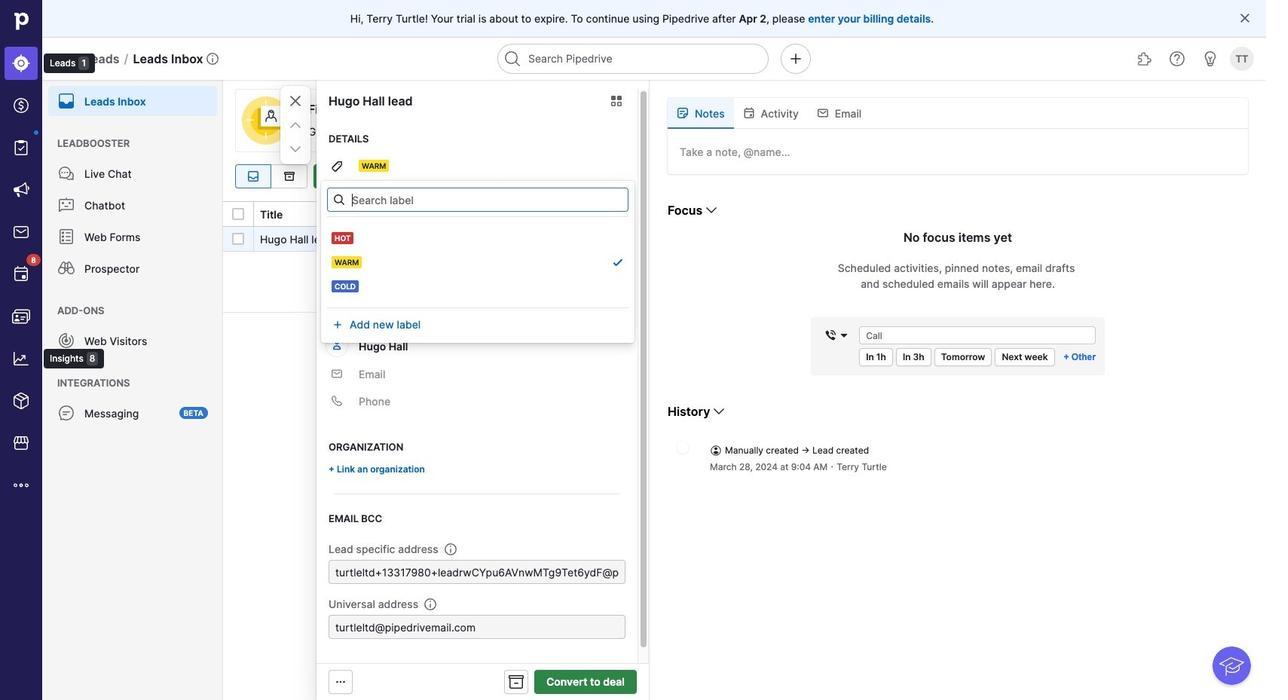 Task type: locate. For each thing, give the bounding box(es) containing it.
4 color undefined image from the top
[[57, 404, 75, 422]]

color undefined image
[[57, 164, 75, 182], [57, 228, 75, 246], [57, 259, 75, 277], [57, 404, 75, 422]]

2 color undefined image from the top
[[57, 228, 75, 246]]

0 horizontal spatial info image
[[206, 53, 218, 65]]

1 horizontal spatial info image
[[424, 598, 436, 610]]

2 vertical spatial color muted image
[[331, 395, 343, 407]]

inbox image
[[244, 170, 262, 182]]

color active image
[[612, 256, 624, 268], [331, 319, 343, 331], [331, 339, 343, 351]]

sales assistant image
[[1201, 50, 1219, 68]]

menu item
[[0, 42, 42, 84], [42, 80, 223, 116]]

0 vertical spatial info image
[[206, 53, 218, 65]]

color undefined image
[[57, 92, 75, 110], [12, 139, 30, 157], [57, 196, 75, 214], [12, 265, 30, 283], [57, 332, 75, 350]]

Search Pipedrive field
[[497, 44, 769, 74]]

1 vertical spatial info image
[[424, 598, 436, 610]]

color undefined image up campaigns image
[[12, 139, 30, 157]]

1 color undefined image from the top
[[57, 164, 75, 182]]

2 vertical spatial color active image
[[331, 339, 343, 351]]

menu toggle image
[[57, 50, 75, 68]]

deals image
[[12, 96, 30, 115]]

grid
[[223, 200, 1266, 700]]

color primary image
[[1239, 12, 1251, 24], [286, 92, 305, 110], [677, 107, 689, 119], [317, 170, 335, 182], [921, 170, 939, 182], [1033, 170, 1051, 182], [333, 194, 345, 206], [331, 242, 343, 254], [332, 266, 344, 278], [825, 329, 837, 341], [838, 329, 850, 341], [710, 444, 722, 456], [507, 673, 525, 691]]

0 vertical spatial color muted image
[[331, 215, 343, 227]]

None text field
[[329, 560, 626, 584], [329, 615, 626, 639], [329, 560, 626, 584], [329, 615, 626, 639]]

0 vertical spatial color active image
[[612, 256, 624, 268]]

knowledge center bot, also known as kc bot is an onboarding assistant that allows you to see the list of onboarding items in one place for quick and easy reference. this improves your in-app experience. image
[[1213, 647, 1251, 685]]

1 vertical spatial color muted image
[[331, 368, 343, 380]]

quick help image
[[1168, 50, 1186, 68]]

home image
[[10, 10, 32, 32]]

contacts image
[[12, 308, 30, 326]]

sales inbox image
[[12, 223, 30, 241]]

info image
[[206, 53, 218, 65], [424, 598, 436, 610]]

1 vertical spatial color active image
[[331, 319, 343, 331]]

None field
[[820, 326, 853, 344]]

row
[[223, 227, 1266, 254]]

color muted image
[[331, 215, 343, 227], [331, 368, 343, 380], [331, 395, 343, 407]]

color secondary image
[[677, 442, 689, 454]]

color undefined image right campaigns image
[[57, 196, 75, 214]]

archive image
[[280, 170, 298, 182]]

campaigns image
[[12, 181, 30, 199]]

insights image
[[12, 350, 30, 368]]

Search label text field
[[327, 188, 628, 212]]

Call text field
[[859, 326, 1096, 344]]

menu
[[0, 0, 104, 700], [42, 80, 223, 700]]

quick add image
[[787, 50, 805, 68]]

color primary image
[[607, 95, 626, 107], [743, 107, 755, 119], [817, 107, 829, 119], [286, 116, 305, 134], [286, 140, 305, 158], [331, 161, 343, 173], [1001, 170, 1019, 182], [1103, 170, 1121, 182], [1135, 170, 1153, 182], [1201, 170, 1219, 182], [1232, 170, 1250, 182], [703, 201, 721, 219], [232, 208, 244, 220], [232, 233, 244, 245], [710, 402, 728, 421], [335, 676, 347, 688]]

leads image
[[12, 54, 30, 72]]



Task type: vqa. For each thing, say whether or not it's contained in the screenshot.
color primary inverted image
no



Task type: describe. For each thing, give the bounding box(es) containing it.
color undefined image down sales inbox icon
[[12, 265, 30, 283]]

info image
[[444, 543, 457, 555]]

add lead options image
[[372, 170, 390, 182]]

1 color muted image from the top
[[331, 215, 343, 227]]

color undefined image right insights image
[[57, 332, 75, 350]]

add lead element
[[314, 164, 393, 188]]

color muted image
[[331, 188, 343, 200]]

marketplace image
[[12, 434, 30, 452]]

products image
[[12, 392, 30, 410]]

2 color muted image from the top
[[331, 368, 343, 380]]

3 color undefined image from the top
[[57, 259, 75, 277]]

more image
[[12, 476, 30, 494]]

color undefined image down menu toggle icon
[[57, 92, 75, 110]]

color primary image inside add lead element
[[317, 170, 335, 182]]

3 color muted image from the top
[[331, 395, 343, 407]]



